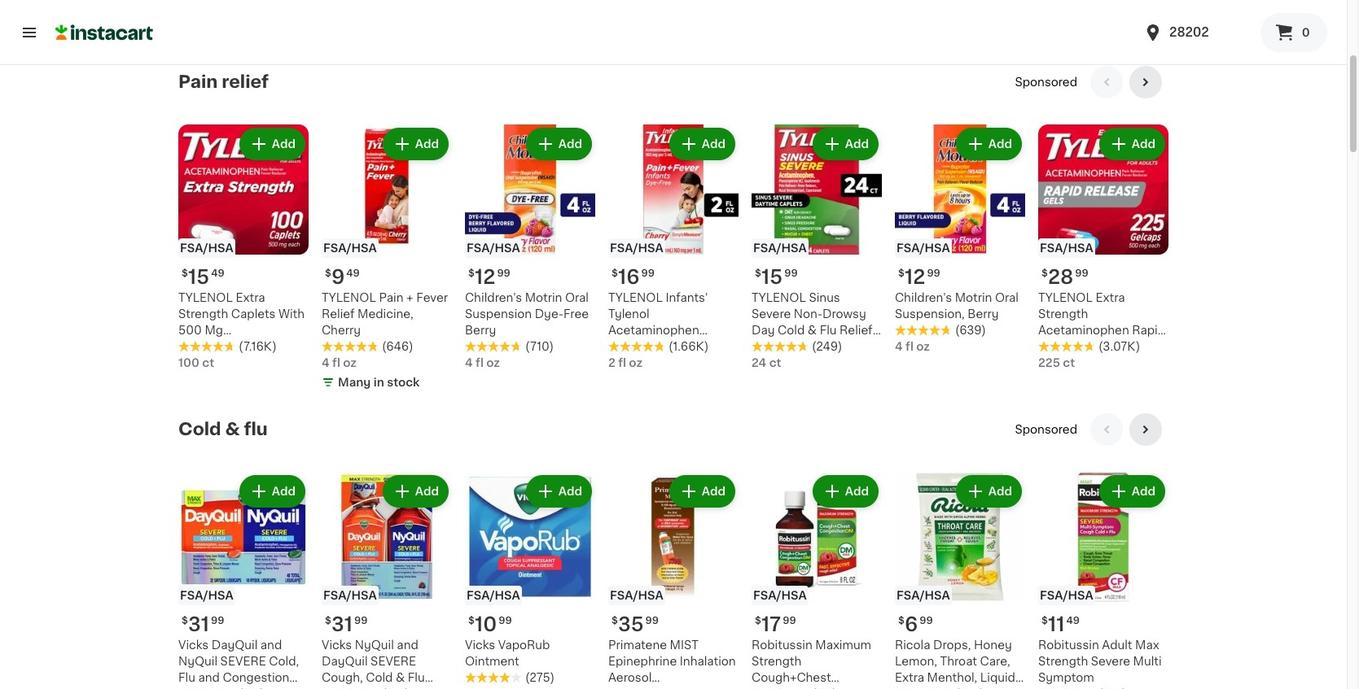 Task type: describe. For each thing, give the bounding box(es) containing it.
aerosol
[[609, 673, 652, 685]]

add for tylenol sinus severe non-drowsy day cold & flu relief caplets
[[845, 139, 869, 150]]

35
[[618, 616, 644, 635]]

$ for tylenol extra strength acetaminophen rapid release gels
[[1042, 269, 1048, 279]]

gels
[[1087, 342, 1114, 353]]

product group containing 11
[[1039, 473, 1169, 690]]

24 ct
[[752, 358, 782, 369]]

16
[[618, 268, 640, 287]]

31 for dayquil
[[188, 616, 209, 635]]

spo for 28
[[1015, 77, 1038, 88]]

99 for vicks vaporub ointment
[[499, 617, 512, 627]]

nsored for 11
[[1038, 425, 1078, 436]]

add for children's motrin oral suspension dye-free berry
[[559, 139, 582, 150]]

ct for $ 28 99
[[1063, 358, 1075, 369]]

add button for primatene mist epinephrine inhalation aerosol bronchodilator
[[671, 478, 734, 507]]

$ 9 49
[[325, 268, 360, 287]]

robitussin maximum strength cough+chest congestion dm 
[[752, 641, 872, 690]]

berry inside children's motrin oral suspension, berry
[[968, 309, 999, 320]]

$ for vicks nyquil and dayquil severe cough, cold & flu relief liquid
[[325, 617, 331, 627]]

cherry inside tylenol pain + fever relief medicine, cherry
[[322, 325, 361, 337]]

$ 10 99
[[468, 616, 512, 635]]

children's for children's motrin oral suspension, berry
[[895, 293, 952, 304]]

liquid inside ricola drops, honey lemon, throat care, extra menthol, liquid center, wrap
[[981, 673, 1016, 685]]

mist
[[670, 641, 699, 652]]

day
[[752, 325, 775, 337]]

cold,
[[269, 657, 299, 668]]

symptom
[[1039, 673, 1095, 685]]

acetaminophen inside tylenol extra strength caplets with 500 mg acetaminophen
[[178, 342, 269, 353]]

28202 button
[[1144, 10, 1241, 55]]

ct for $ 15 99
[[770, 358, 782, 369]]

add button for vicks vaporub ointment
[[528, 478, 591, 507]]

(249)
[[812, 342, 843, 353]]

4 for tylenol pain + fever relief medicine, cherry
[[322, 358, 330, 369]]

10
[[475, 616, 497, 635]]

add button for tylenol sinus severe non-drowsy day cold & flu relief caplets
[[814, 130, 877, 159]]

fl for children's motrin oral suspension dye-free berry
[[476, 358, 484, 369]]

adult
[[1102, 641, 1133, 652]]

cough+chest
[[752, 673, 831, 685]]

add button for tylenol extra strength acetaminophen rapid release gels
[[1101, 130, 1164, 159]]

99 for vicks nyquil and dayquil severe cough, cold & flu relief liquid
[[354, 617, 368, 627]]

2
[[609, 358, 616, 369]]

add button for robitussin maximum strength cough+chest congestion dm 
[[814, 478, 877, 507]]

add button for children's motrin oral suspension, berry
[[958, 130, 1021, 159]]

suspension
[[465, 309, 532, 320]]

infants'
[[666, 293, 708, 304]]

nyquil inside "vicks dayquil and nyquil severe cold, flu and congestion medicine, liquid caps"
[[178, 657, 218, 668]]

oz for (646)
[[343, 358, 357, 369]]

add for tylenol extra strength acetaminophen rapid release gels
[[1132, 139, 1156, 150]]

$ 17 99
[[755, 616, 797, 635]]

inhalation
[[680, 657, 736, 668]]

product group containing 16
[[609, 125, 739, 372]]

cold & flu
[[178, 421, 268, 439]]

$ 35 99
[[612, 616, 659, 635]]

liquid for vicks nyquil and dayquil severe cough, cold & flu relief liquid
[[358, 689, 393, 690]]

oral for children's motrin oral suspension dye-free berry
[[565, 293, 589, 304]]

robitussin for 17
[[752, 641, 813, 652]]

children's motrin oral suspension, berry
[[895, 293, 1019, 320]]

caplets inside tylenol extra strength caplets with 500 mg acetaminophen
[[231, 309, 276, 320]]

99 for tylenol sinus severe non-drowsy day cold & flu relief caplets
[[785, 269, 798, 279]]

add button for vicks nyquil and dayquil severe cough, cold & flu relief liquid
[[384, 478, 447, 507]]

add for tylenol pain + fever relief medicine, cherry
[[415, 139, 439, 150]]

fsa/hsa for tylenol infants' tylenol acetaminophen medicine, dye-free cherry
[[610, 243, 664, 254]]

dayquil inside "vicks dayquil and nyquil severe cold, flu and congestion medicine, liquid caps"
[[212, 641, 258, 652]]

berry inside children's motrin oral suspension dye-free berry
[[465, 325, 496, 337]]

severe inside tylenol sinus severe non-drowsy day cold & flu relief caplets
[[752, 309, 791, 320]]

fsa/hsa for vicks dayquil and nyquil severe cold, flu and congestion medicine, liquid caps
[[180, 591, 234, 602]]

(710)
[[525, 342, 554, 353]]

medicine, inside tylenol infants' tylenol acetaminophen medicine, dye-free cherry
[[609, 342, 664, 353]]

robitussin adult max strength severe multi symptom
[[1039, 641, 1162, 685]]

225
[[1039, 358, 1061, 369]]

$ for children's motrin oral suspension, berry
[[899, 269, 905, 279]]

center,
[[895, 689, 937, 690]]

17
[[762, 616, 781, 635]]

31 for nyquil
[[331, 616, 353, 635]]

liquid for vicks dayquil and nyquil severe cold, flu and congestion medicine, liquid caps
[[237, 689, 272, 690]]

$ for ricola drops, honey lemon, throat care, extra menthol, liquid center, wrap
[[899, 617, 905, 627]]

fsa/hsa for tylenol sinus severe non-drowsy day cold & flu relief caplets
[[754, 243, 807, 254]]

add button for children's motrin oral suspension dye-free berry
[[528, 130, 591, 159]]

care,
[[980, 657, 1011, 668]]

epinephrine
[[609, 657, 677, 668]]

dye- inside children's motrin oral suspension dye-free berry
[[535, 309, 564, 320]]

$ for primatene mist epinephrine inhalation aerosol bronchodilator
[[612, 617, 618, 627]]

99 for children's motrin oral suspension dye-free berry
[[497, 269, 511, 279]]

flu
[[244, 421, 268, 439]]

suspension,
[[895, 309, 965, 320]]

tylenol
[[609, 309, 650, 320]]

pain relief
[[178, 74, 269, 91]]

$ for vicks vaporub ointment
[[468, 617, 475, 627]]

instacart logo image
[[55, 23, 153, 42]]

99 for children's motrin oral suspension, berry
[[927, 269, 941, 279]]

strength for 28
[[1039, 309, 1089, 320]]

$ 6 99
[[899, 616, 933, 635]]

(646)
[[382, 342, 414, 353]]

$ 15 49
[[182, 268, 225, 287]]

many in stock
[[338, 377, 420, 389]]

honey
[[974, 641, 1012, 652]]

free inside tylenol infants' tylenol acetaminophen medicine, dye-free cherry
[[696, 342, 721, 353]]

item carousel region containing 31
[[178, 414, 1169, 690]]

fsa/hsa for children's motrin oral suspension, berry
[[897, 243, 950, 254]]

rapid
[[1133, 325, 1166, 337]]

100 ct
[[178, 358, 214, 369]]

tylenol for $ 15 99
[[752, 293, 806, 304]]

99 for ricola drops, honey lemon, throat care, extra menthol, liquid center, wrap
[[920, 617, 933, 627]]

product group containing 10
[[465, 473, 595, 690]]

$ 12 99 for children's motrin oral suspension dye-free berry
[[468, 268, 511, 287]]

28
[[1048, 268, 1074, 287]]

bronchodilator
[[609, 689, 693, 690]]

100
[[178, 358, 199, 369]]

product group containing 9
[[322, 125, 452, 395]]

15 for $ 15 99
[[762, 268, 783, 287]]

motrin for berry
[[955, 293, 992, 304]]

primatene mist epinephrine inhalation aerosol bronchodilator
[[609, 641, 736, 690]]

4 for children's motrin oral suspension, berry
[[895, 342, 903, 353]]

stock
[[387, 377, 420, 389]]

oz for (1.66k)
[[629, 358, 643, 369]]

fsa/hsa for vicks vaporub ointment
[[467, 591, 520, 602]]

$ 31 99 for dayquil
[[182, 616, 224, 635]]

vicks dayquil and nyquil severe cold, flu and congestion medicine, liquid caps
[[178, 641, 305, 690]]

product group containing 35
[[609, 473, 739, 690]]

dye- inside tylenol infants' tylenol acetaminophen medicine, dye-free cherry
[[667, 342, 696, 353]]

free inside children's motrin oral suspension dye-free berry
[[564, 309, 589, 320]]

add for robitussin adult max strength severe multi symptom
[[1132, 487, 1156, 498]]

tylenol pain + fever relief medicine, cherry
[[322, 293, 448, 337]]

99 for tylenol extra strength acetaminophen rapid release gels
[[1076, 269, 1089, 279]]

release
[[1039, 342, 1085, 353]]

acetaminophen for 16
[[609, 325, 700, 337]]

tylenol for $ 9 49
[[322, 293, 376, 304]]

tylenol infants' tylenol acetaminophen medicine, dye-free cherry
[[609, 293, 721, 369]]

0 button
[[1261, 13, 1328, 52]]

& for 15
[[808, 325, 817, 337]]

28202
[[1170, 26, 1210, 38]]

robitussin for 11
[[1039, 641, 1100, 652]]

15 for $ 15 49
[[188, 268, 210, 287]]

item carousel region containing 15
[[178, 66, 1169, 401]]

add for ricola drops, honey lemon, throat care, extra menthol, liquid center, wrap
[[989, 487, 1013, 498]]

cough,
[[322, 673, 363, 685]]

dm
[[822, 689, 842, 690]]

0 horizontal spatial and
[[198, 673, 220, 685]]

menthol,
[[928, 673, 978, 685]]

children's motrin oral suspension dye-free berry
[[465, 293, 589, 337]]

nyquil inside vicks nyquil and dayquil severe cough, cold & flu relief liquid
[[355, 641, 394, 652]]

tylenol for $ 16 99
[[609, 293, 663, 304]]

cherry inside tylenol infants' tylenol acetaminophen medicine, dye-free cherry
[[609, 358, 648, 369]]

add for tylenol extra strength caplets with 500 mg acetaminophen
[[272, 139, 296, 150]]

flu inside "vicks dayquil and nyquil severe cold, flu and congestion medicine, liquid caps"
[[178, 673, 195, 685]]

maximum
[[816, 641, 872, 652]]

11
[[1048, 616, 1065, 635]]

add for vicks nyquil and dayquil severe cough, cold & flu relief liquid
[[415, 487, 439, 498]]

children's for children's motrin oral suspension dye-free berry
[[465, 293, 522, 304]]



Task type: locate. For each thing, give the bounding box(es) containing it.
2 31 from the left
[[331, 616, 353, 635]]

2 vertical spatial cold
[[366, 673, 393, 685]]

31 up vicks nyquil and dayquil severe cough, cold & flu relief liquid
[[331, 616, 353, 635]]

2 oral from the left
[[995, 293, 1019, 304]]

2 horizontal spatial medicine,
[[609, 342, 664, 353]]

product group containing 28
[[1039, 125, 1169, 372]]

tylenol for $ 28 99
[[1039, 293, 1093, 304]]

and inside vicks nyquil and dayquil severe cough, cold & flu relief liquid
[[397, 641, 419, 652]]

0 vertical spatial pain
[[178, 74, 218, 91]]

49 right '9'
[[347, 269, 360, 279]]

2 vertical spatial &
[[396, 673, 405, 685]]

1 vertical spatial congestion
[[752, 689, 819, 690]]

pain left relief in the top of the page
[[178, 74, 218, 91]]

acetaminophen down mg
[[178, 342, 269, 353]]

$ 12 99 for children's motrin oral suspension, berry
[[899, 268, 941, 287]]

$ up primatene
[[612, 617, 618, 627]]

fever
[[416, 293, 448, 304]]

$ inside $ 16 99
[[612, 269, 618, 279]]

fsa/hsa for robitussin maximum strength cough+chest congestion dm 
[[754, 591, 807, 602]]

$ inside $ 6 99
[[899, 617, 905, 627]]

500
[[178, 325, 202, 337]]

congestion down cold,
[[223, 673, 289, 685]]

0 vertical spatial relief
[[322, 309, 355, 320]]

cold
[[778, 325, 805, 337], [178, 421, 221, 439], [366, 673, 393, 685]]

$ 16 99
[[612, 268, 655, 287]]

$ inside $ 9 49
[[325, 269, 331, 279]]

1 nsored from the top
[[1038, 77, 1078, 88]]

ricola
[[895, 641, 931, 652]]

1 vicks from the left
[[178, 641, 209, 652]]

oz up many
[[343, 358, 357, 369]]

congestion inside "vicks dayquil and nyquil severe cold, flu and congestion medicine, liquid caps"
[[223, 673, 289, 685]]

fsa/hsa up '$ 15 49'
[[180, 243, 234, 254]]

free down infants'
[[696, 342, 721, 353]]

$ for tylenol infants' tylenol acetaminophen medicine, dye-free cherry
[[612, 269, 618, 279]]

99 up vicks nyquil and dayquil severe cough, cold & flu relief liquid
[[354, 617, 368, 627]]

0 vertical spatial medicine,
[[358, 309, 414, 320]]

multi
[[1134, 657, 1162, 668]]

fsa/hsa up suspension, at the right of page
[[897, 243, 950, 254]]

0 horizontal spatial $ 31 99
[[182, 616, 224, 635]]

(1.66k)
[[669, 342, 709, 353]]

1 horizontal spatial 31
[[331, 616, 353, 635]]

caplets up the '(7.16k)'
[[231, 309, 276, 320]]

fsa/hsa for tylenol extra strength caplets with 500 mg acetaminophen
[[180, 243, 234, 254]]

relief inside tylenol pain + fever relief medicine, cherry
[[322, 309, 355, 320]]

15 up day
[[762, 268, 783, 287]]

0 vertical spatial congestion
[[223, 673, 289, 685]]

$ for tylenol pain + fever relief medicine, cherry
[[325, 269, 331, 279]]

0 vertical spatial cherry
[[322, 325, 361, 337]]

99 for vicks dayquil and nyquil severe cold, flu and congestion medicine, liquid caps
[[211, 617, 224, 627]]

relief for 31
[[322, 689, 355, 690]]

$ inside '$ 15 49'
[[182, 269, 188, 279]]

cherry down tylenol
[[609, 358, 648, 369]]

flu for 15
[[820, 325, 837, 337]]

0 vertical spatial severe
[[752, 309, 791, 320]]

ct down "release"
[[1063, 358, 1075, 369]]

vicks for nyquil
[[178, 641, 209, 652]]

$ for vicks dayquil and nyquil severe cold, flu and congestion medicine, liquid caps
[[182, 617, 188, 627]]

motrin inside children's motrin oral suspension dye-free berry
[[525, 293, 562, 304]]

1 $ 31 99 from the left
[[182, 616, 224, 635]]

4 tylenol from the left
[[752, 293, 806, 304]]

3 ct from the left
[[1063, 358, 1075, 369]]

0 vertical spatial berry
[[968, 309, 999, 320]]

1 vertical spatial free
[[696, 342, 721, 353]]

0 vertical spatial spo
[[1015, 77, 1038, 88]]

49 inside $ 11 49
[[1067, 617, 1080, 627]]

1 horizontal spatial free
[[696, 342, 721, 353]]

mg
[[205, 325, 223, 337]]

& inside tylenol sinus severe non-drowsy day cold & flu relief caplets
[[808, 325, 817, 337]]

fsa/hsa up $ 9 49
[[323, 243, 377, 254]]

1 horizontal spatial oral
[[995, 293, 1019, 304]]

2 vertical spatial medicine,
[[178, 689, 234, 690]]

relief inside vicks nyquil and dayquil severe cough, cold & flu relief liquid
[[322, 689, 355, 690]]

$ up symptom
[[1042, 617, 1048, 627]]

1 15 from the left
[[188, 268, 210, 287]]

strength up symptom
[[1039, 657, 1089, 668]]

1 vertical spatial cold
[[178, 421, 221, 439]]

motrin inside children's motrin oral suspension, berry
[[955, 293, 992, 304]]

robitussin inside robitussin maximum strength cough+chest congestion dm
[[752, 641, 813, 652]]

99 for tylenol infants' tylenol acetaminophen medicine, dye-free cherry
[[641, 269, 655, 279]]

liquid down care,
[[981, 673, 1016, 685]]

nyquil
[[355, 641, 394, 652], [178, 657, 218, 668]]

12 up suspension
[[475, 268, 496, 287]]

0 vertical spatial spo nsored
[[1015, 77, 1078, 88]]

oz right the 2 at the left bottom of the page
[[629, 358, 643, 369]]

0 vertical spatial &
[[808, 325, 817, 337]]

2 children's from the left
[[895, 293, 952, 304]]

0 horizontal spatial robitussin
[[752, 641, 813, 652]]

$ 12 99
[[468, 268, 511, 287], [899, 268, 941, 287]]

$ for robitussin maximum strength cough+chest congestion dm 
[[755, 617, 762, 627]]

99 for robitussin maximum strength cough+chest congestion dm 
[[783, 617, 797, 627]]

12 up suspension, at the right of page
[[905, 268, 926, 287]]

1 item carousel region from the top
[[178, 66, 1169, 401]]

severe down adult
[[1091, 657, 1131, 668]]

49 for 15
[[211, 269, 225, 279]]

$ 28 99
[[1042, 268, 1089, 287]]

99 right 10
[[499, 617, 512, 627]]

relief inside tylenol sinus severe non-drowsy day cold & flu relief caplets
[[840, 325, 873, 337]]

flu inside vicks nyquil and dayquil severe cough, cold & flu relief liquid
[[408, 673, 425, 685]]

severe for dayquil
[[220, 657, 266, 668]]

ct for $ 15 49
[[202, 358, 214, 369]]

2 horizontal spatial 49
[[1067, 617, 1080, 627]]

1 horizontal spatial 4 fl oz
[[465, 358, 500, 369]]

31 up "vicks dayquil and nyquil severe cold, flu and congestion medicine, liquid caps"
[[188, 616, 209, 635]]

0 vertical spatial dye-
[[535, 309, 564, 320]]

fl down suspension, at the right of page
[[906, 342, 914, 353]]

1 vertical spatial item carousel region
[[178, 414, 1169, 690]]

robitussin down $ 11 49
[[1039, 641, 1100, 652]]

6
[[905, 616, 918, 635]]

liquid down cough,
[[358, 689, 393, 690]]

1 ct from the left
[[202, 358, 214, 369]]

99 inside $ 15 99
[[785, 269, 798, 279]]

extra inside tylenol extra strength acetaminophen rapid release gels
[[1096, 293, 1125, 304]]

2 horizontal spatial 4 fl oz
[[895, 342, 930, 353]]

$ inside $ 17 99
[[755, 617, 762, 627]]

(275)
[[525, 673, 555, 685]]

0 horizontal spatial extra
[[236, 293, 265, 304]]

2 horizontal spatial vicks
[[465, 641, 495, 652]]

0 horizontal spatial congestion
[[223, 673, 289, 685]]

1 horizontal spatial severe
[[371, 657, 416, 668]]

vicks vaporub ointment
[[465, 641, 550, 668]]

robitussin
[[752, 641, 813, 652], [1039, 641, 1100, 652]]

99 inside $ 16 99
[[641, 269, 655, 279]]

24
[[752, 358, 767, 369]]

1 horizontal spatial severe
[[1091, 657, 1131, 668]]

1 horizontal spatial $ 31 99
[[325, 616, 368, 635]]

1 horizontal spatial vicks
[[322, 641, 352, 652]]

0 horizontal spatial &
[[225, 421, 240, 439]]

0 horizontal spatial severe
[[752, 309, 791, 320]]

2 horizontal spatial and
[[397, 641, 419, 652]]

2 horizontal spatial extra
[[1096, 293, 1125, 304]]

0 vertical spatial nyquil
[[355, 641, 394, 652]]

drowsy
[[823, 309, 866, 320]]

0 vertical spatial caplets
[[231, 309, 276, 320]]

tylenol down $ 9 49
[[322, 293, 376, 304]]

1 horizontal spatial berry
[[968, 309, 999, 320]]

$ 31 99
[[182, 616, 224, 635], [325, 616, 368, 635]]

(3.07k)
[[1099, 342, 1141, 353]]

1 horizontal spatial extra
[[895, 673, 925, 685]]

2 item carousel region from the top
[[178, 414, 1169, 690]]

strength inside robitussin adult max strength severe multi symptom
[[1039, 657, 1089, 668]]

tylenol down $ 28 99
[[1039, 293, 1093, 304]]

oz for (710)
[[487, 358, 500, 369]]

severe
[[752, 309, 791, 320], [1091, 657, 1131, 668]]

many
[[338, 377, 371, 389]]

1 horizontal spatial motrin
[[955, 293, 992, 304]]

children's inside children's motrin oral suspension dye-free berry
[[465, 293, 522, 304]]

$ inside $ 15 99
[[755, 269, 762, 279]]

strength for 17
[[752, 657, 802, 668]]

0 horizontal spatial 4
[[322, 358, 330, 369]]

product group
[[178, 125, 309, 372], [322, 125, 452, 395], [465, 125, 595, 372], [609, 125, 739, 372], [752, 125, 882, 372], [895, 125, 1026, 355], [1039, 125, 1169, 372], [178, 473, 309, 690], [322, 473, 452, 690], [465, 473, 595, 690], [609, 473, 739, 690], [752, 473, 882, 690], [895, 473, 1026, 690], [1039, 473, 1169, 690]]

1 vertical spatial cherry
[[609, 358, 648, 369]]

0 horizontal spatial cold
[[178, 421, 221, 439]]

flu inside tylenol sinus severe non-drowsy day cold & flu relief caplets
[[820, 325, 837, 337]]

vicks for dayquil
[[322, 641, 352, 652]]

acetaminophen inside tylenol infants' tylenol acetaminophen medicine, dye-free cherry
[[609, 325, 700, 337]]

relief
[[222, 74, 269, 91]]

99 up non-
[[785, 269, 798, 279]]

extra inside tylenol extra strength caplets with 500 mg acetaminophen
[[236, 293, 265, 304]]

99 inside the $ 10 99
[[499, 617, 512, 627]]

oral inside children's motrin oral suspension dye-free berry
[[565, 293, 589, 304]]

vicks inside vicks nyquil and dayquil severe cough, cold & flu relief liquid
[[322, 641, 352, 652]]

(639)
[[956, 325, 986, 337]]

$ 15 99
[[755, 268, 798, 287]]

fsa/hsa for vicks nyquil and dayquil severe cough, cold & flu relief liquid
[[323, 591, 377, 602]]

severe for nyquil
[[371, 657, 416, 668]]

vicks inside vicks vaporub ointment
[[465, 641, 495, 652]]

acetaminophen for 28
[[1039, 325, 1130, 337]]

$ up suspension, at the right of page
[[899, 269, 905, 279]]

fsa/hsa for children's motrin oral suspension dye-free berry
[[467, 243, 520, 254]]

medicine,
[[358, 309, 414, 320], [609, 342, 664, 353], [178, 689, 234, 690]]

vicks inside "vicks dayquil and nyquil severe cold, flu and congestion medicine, liquid caps"
[[178, 641, 209, 652]]

tylenol down '$ 15 49'
[[178, 293, 233, 304]]

tylenol inside tylenol extra strength acetaminophen rapid release gels
[[1039, 293, 1093, 304]]

ricola drops, honey lemon, throat care, extra menthol, liquid center, wrap
[[895, 641, 1016, 690]]

children's
[[465, 293, 522, 304], [895, 293, 952, 304]]

1 vertical spatial dye-
[[667, 342, 696, 353]]

0 vertical spatial item carousel region
[[178, 66, 1169, 401]]

& inside vicks nyquil and dayquil severe cough, cold & flu relief liquid
[[396, 673, 405, 685]]

oral for children's motrin oral suspension, berry
[[995, 293, 1019, 304]]

liquid left "caps"
[[237, 689, 272, 690]]

0 horizontal spatial medicine,
[[178, 689, 234, 690]]

& down non-
[[808, 325, 817, 337]]

extra up center,
[[895, 673, 925, 685]]

oral
[[565, 293, 589, 304], [995, 293, 1019, 304]]

2 vertical spatial relief
[[322, 689, 355, 690]]

99 up "vicks dayquil and nyquil severe cold, flu and congestion medicine, liquid caps"
[[211, 617, 224, 627]]

2 horizontal spatial flu
[[820, 325, 837, 337]]

$ inside $ 35 99
[[612, 617, 618, 627]]

1 horizontal spatial dayquil
[[322, 657, 368, 668]]

2 12 from the left
[[905, 268, 926, 287]]

cold left flu
[[178, 421, 221, 439]]

children's up suspension
[[465, 293, 522, 304]]

1 31 from the left
[[188, 616, 209, 635]]

4 fl oz down suspension, at the right of page
[[895, 342, 930, 353]]

$ inside $ 28 99
[[1042, 269, 1048, 279]]

$ inside the $ 10 99
[[468, 617, 475, 627]]

dye-
[[535, 309, 564, 320], [667, 342, 696, 353]]

robitussin down $ 17 99
[[752, 641, 813, 652]]

2 nsored from the top
[[1038, 425, 1078, 436]]

extra for 28
[[1096, 293, 1125, 304]]

free left tylenol
[[564, 309, 589, 320]]

& for 31
[[396, 673, 405, 685]]

add button for tylenol extra strength caplets with 500 mg acetaminophen
[[241, 130, 304, 159]]

flu
[[820, 325, 837, 337], [178, 673, 195, 685], [408, 673, 425, 685]]

99 right 16
[[641, 269, 655, 279]]

add button for robitussin adult max strength severe multi symptom
[[1101, 478, 1164, 507]]

1 severe from the left
[[220, 657, 266, 668]]

strength inside tylenol extra strength caplets with 500 mg acetaminophen
[[178, 309, 228, 320]]

0 horizontal spatial caplets
[[231, 309, 276, 320]]

$ 31 99 for nyquil
[[325, 616, 368, 635]]

0 horizontal spatial children's
[[465, 293, 522, 304]]

1 horizontal spatial children's
[[895, 293, 952, 304]]

dayquil inside vicks nyquil and dayquil severe cough, cold & flu relief liquid
[[322, 657, 368, 668]]

1 horizontal spatial acetaminophen
[[609, 325, 700, 337]]

ointment
[[465, 657, 520, 668]]

oral inside children's motrin oral suspension, berry
[[995, 293, 1019, 304]]

tylenol sinus severe non-drowsy day cold & flu relief caplets
[[752, 293, 873, 353]]

0 horizontal spatial 4 fl oz
[[322, 358, 357, 369]]

2 horizontal spatial acetaminophen
[[1039, 325, 1130, 337]]

0 vertical spatial free
[[564, 309, 589, 320]]

2 horizontal spatial liquid
[[981, 673, 1016, 685]]

4 fl oz for children's motrin oral suspension dye-free berry
[[465, 358, 500, 369]]

fsa/hsa up $ 16 99
[[610, 243, 664, 254]]

0 horizontal spatial acetaminophen
[[178, 342, 269, 353]]

4 fl oz up many
[[322, 358, 357, 369]]

1 spo from the top
[[1015, 77, 1038, 88]]

non-
[[794, 309, 823, 320]]

3 tylenol from the left
[[609, 293, 663, 304]]

$ 11 49
[[1042, 616, 1080, 635]]

extra up (3.07k)
[[1096, 293, 1125, 304]]

fsa/hsa up $ 17 99
[[754, 591, 807, 602]]

oz for (639)
[[917, 342, 930, 353]]

1 vertical spatial medicine,
[[609, 342, 664, 353]]

relief for 15
[[840, 325, 873, 337]]

extra up the '(7.16k)'
[[236, 293, 265, 304]]

15
[[188, 268, 210, 287], [762, 268, 783, 287]]

item carousel region
[[178, 66, 1169, 401], [178, 414, 1169, 690]]

$ up "vicks dayquil and nyquil severe cold, flu and congestion medicine, liquid caps"
[[182, 617, 188, 627]]

tylenol inside tylenol infants' tylenol acetaminophen medicine, dye-free cherry
[[609, 293, 663, 304]]

strength for 15
[[178, 309, 228, 320]]

acetaminophen inside tylenol extra strength acetaminophen rapid release gels
[[1039, 325, 1130, 337]]

2 horizontal spatial 4
[[895, 342, 903, 353]]

ct right 100
[[202, 358, 214, 369]]

cold inside tylenol sinus severe non-drowsy day cold & flu relief caplets
[[778, 325, 805, 337]]

1 horizontal spatial 4
[[465, 358, 473, 369]]

99 inside $ 17 99
[[783, 617, 797, 627]]

cherry down $ 9 49
[[322, 325, 361, 337]]

49 inside '$ 15 49'
[[211, 269, 225, 279]]

99 right 6
[[920, 617, 933, 627]]

$ up day
[[755, 269, 762, 279]]

49 right 11
[[1067, 617, 1080, 627]]

fsa/hsa up $ 6 99 at the right bottom
[[897, 591, 950, 602]]

1 tylenol from the left
[[178, 293, 233, 304]]

2 horizontal spatial &
[[808, 325, 817, 337]]

tylenol inside tylenol sinus severe non-drowsy day cold & flu relief caplets
[[752, 293, 806, 304]]

motrin
[[525, 293, 562, 304], [955, 293, 992, 304]]

0 vertical spatial dayquil
[[212, 641, 258, 652]]

1 motrin from the left
[[525, 293, 562, 304]]

$ for tylenol extra strength caplets with 500 mg acetaminophen
[[182, 269, 188, 279]]

0
[[1302, 27, 1310, 38]]

liquid
[[981, 673, 1016, 685], [237, 689, 272, 690], [358, 689, 393, 690]]

0 horizontal spatial 12
[[475, 268, 496, 287]]

1 robitussin from the left
[[752, 641, 813, 652]]

$ 31 99 up vicks nyquil and dayquil severe cough, cold & flu relief liquid
[[325, 616, 368, 635]]

add
[[272, 139, 296, 150], [415, 139, 439, 150], [559, 139, 582, 150], [702, 139, 726, 150], [845, 139, 869, 150], [989, 139, 1013, 150], [1132, 139, 1156, 150], [272, 487, 296, 498], [415, 487, 439, 498], [559, 487, 582, 498], [702, 487, 726, 498], [845, 487, 869, 498], [989, 487, 1013, 498], [1132, 487, 1156, 498]]

15 up 500
[[188, 268, 210, 287]]

1 $ 12 99 from the left
[[468, 268, 511, 287]]

1 vertical spatial &
[[225, 421, 240, 439]]

fsa/hsa up the $ 10 99
[[467, 591, 520, 602]]

2 robitussin from the left
[[1039, 641, 1100, 652]]

severe inside "vicks dayquil and nyquil severe cold, flu and congestion medicine, liquid caps"
[[220, 657, 266, 668]]

99 right the '35'
[[646, 617, 659, 627]]

add for vicks vaporub ointment
[[559, 487, 582, 498]]

fl for tylenol pain + fever relief medicine, cherry
[[332, 358, 340, 369]]

extra
[[236, 293, 265, 304], [1096, 293, 1125, 304], [895, 673, 925, 685]]

2 spo from the top
[[1015, 425, 1038, 436]]

5 tylenol from the left
[[1039, 293, 1093, 304]]

congestion
[[223, 673, 289, 685], [752, 689, 819, 690]]

severe inside robitussin adult max strength severe multi symptom
[[1091, 657, 1131, 668]]

robitussin inside robitussin adult max strength severe multi symptom
[[1039, 641, 1100, 652]]

&
[[808, 325, 817, 337], [225, 421, 240, 439], [396, 673, 405, 685]]

0 horizontal spatial 15
[[188, 268, 210, 287]]

severe inside vicks nyquil and dayquil severe cough, cold & flu relief liquid
[[371, 657, 416, 668]]

fsa/hsa for primatene mist epinephrine inhalation aerosol bronchodilator
[[610, 591, 664, 602]]

2 fl oz
[[609, 358, 643, 369]]

add button for tylenol infants' tylenol acetaminophen medicine, dye-free cherry
[[671, 130, 734, 159]]

fsa/hsa for ricola drops, honey lemon, throat care, extra menthol, liquid center, wrap
[[897, 591, 950, 602]]

relief down cough,
[[322, 689, 355, 690]]

2 horizontal spatial cold
[[778, 325, 805, 337]]

0 horizontal spatial dayquil
[[212, 641, 258, 652]]

fl right the 2 at the left bottom of the page
[[618, 358, 626, 369]]

cold inside vicks nyquil and dayquil severe cough, cold & flu relief liquid
[[366, 673, 393, 685]]

fl down suspension
[[476, 358, 484, 369]]

cold for 15
[[778, 325, 805, 337]]

0 horizontal spatial dye-
[[535, 309, 564, 320]]

$ for robitussin adult max strength severe multi symptom
[[1042, 617, 1048, 627]]

225 ct
[[1039, 358, 1075, 369]]

relief down '9'
[[322, 309, 355, 320]]

spo for 11
[[1015, 425, 1038, 436]]

$ up cough+chest in the bottom right of the page
[[755, 617, 762, 627]]

1 horizontal spatial 12
[[905, 268, 926, 287]]

fsa/hsa up suspension
[[467, 243, 520, 254]]

1 12 from the left
[[475, 268, 496, 287]]

spo nsored for 28
[[1015, 77, 1078, 88]]

$ 12 99 up suspension, at the right of page
[[899, 268, 941, 287]]

99 right 28
[[1076, 269, 1089, 279]]

0 horizontal spatial berry
[[465, 325, 496, 337]]

$ up tylenol
[[612, 269, 618, 279]]

0 horizontal spatial ct
[[202, 358, 214, 369]]

cold down non-
[[778, 325, 805, 337]]

31
[[188, 616, 209, 635], [331, 616, 353, 635]]

liquid inside "vicks dayquil and nyquil severe cold, flu and congestion medicine, liquid caps"
[[237, 689, 272, 690]]

1 oral from the left
[[565, 293, 589, 304]]

12 for children's motrin oral suspension, berry
[[905, 268, 926, 287]]

99 up suspension
[[497, 269, 511, 279]]

tylenol up tylenol
[[609, 293, 663, 304]]

4 fl oz for children's motrin oral suspension, berry
[[895, 342, 930, 353]]

1 horizontal spatial pain
[[379, 293, 404, 304]]

caplets
[[231, 309, 276, 320], [752, 342, 796, 353]]

add button for vicks dayquil and nyquil severe cold, flu and congestion medicine, liquid caps
[[241, 478, 304, 507]]

0 vertical spatial nsored
[[1038, 77, 1078, 88]]

2 ct from the left
[[770, 358, 782, 369]]

$ inside $ 11 49
[[1042, 617, 1048, 627]]

1 vertical spatial spo nsored
[[1015, 425, 1078, 436]]

& right cough,
[[396, 673, 405, 685]]

$ up suspension
[[468, 269, 475, 279]]

99 inside $ 35 99
[[646, 617, 659, 627]]

strength inside robitussin maximum strength cough+chest congestion dm
[[752, 657, 802, 668]]

1 horizontal spatial 49
[[347, 269, 360, 279]]

0 horizontal spatial $ 12 99
[[468, 268, 511, 287]]

2 severe from the left
[[371, 657, 416, 668]]

add for tylenol infants' tylenol acetaminophen medicine, dye-free cherry
[[702, 139, 726, 150]]

fsa/hsa up $ 35 99
[[610, 591, 664, 602]]

$ up 500
[[182, 269, 188, 279]]

1 horizontal spatial $ 12 99
[[899, 268, 941, 287]]

caplets inside tylenol sinus severe non-drowsy day cold & flu relief caplets
[[752, 342, 796, 353]]

4 fl oz down suspension
[[465, 358, 500, 369]]

$ 12 99 up suspension
[[468, 268, 511, 287]]

fsa/hsa up $ 28 99
[[1040, 243, 1094, 254]]

pain
[[178, 74, 218, 91], [379, 293, 404, 304]]

2 motrin from the left
[[955, 293, 992, 304]]

dye- down infants'
[[667, 342, 696, 353]]

oz down suspension, at the right of page
[[917, 342, 930, 353]]

1 horizontal spatial robitussin
[[1039, 641, 1100, 652]]

oz down suspension
[[487, 358, 500, 369]]

2 $ 12 99 from the left
[[899, 268, 941, 287]]

extra inside ricola drops, honey lemon, throat care, extra menthol, liquid center, wrap
[[895, 673, 925, 685]]

dye- up (710)
[[535, 309, 564, 320]]

tylenol down $ 15 99
[[752, 293, 806, 304]]

strength
[[178, 309, 228, 320], [1039, 309, 1089, 320], [752, 657, 802, 668], [1039, 657, 1089, 668]]

1 vertical spatial severe
[[1091, 657, 1131, 668]]

99 for primatene mist epinephrine inhalation aerosol bronchodilator
[[646, 617, 659, 627]]

caplets up 24 ct
[[752, 342, 796, 353]]

children's up suspension, at the right of page
[[895, 293, 952, 304]]

cold for 31
[[366, 673, 393, 685]]

children's inside children's motrin oral suspension, berry
[[895, 293, 952, 304]]

99 inside $ 28 99
[[1076, 269, 1089, 279]]

1 horizontal spatial ct
[[770, 358, 782, 369]]

and for nyquil
[[397, 641, 419, 652]]

$ for children's motrin oral suspension dye-free berry
[[468, 269, 475, 279]]

1 horizontal spatial medicine,
[[358, 309, 414, 320]]

& left flu
[[225, 421, 240, 439]]

1 horizontal spatial liquid
[[358, 689, 393, 690]]

acetaminophen
[[609, 325, 700, 337], [1039, 325, 1130, 337], [178, 342, 269, 353]]

2 vicks from the left
[[322, 641, 352, 652]]

fsa/hsa for tylenol extra strength acetaminophen rapid release gels
[[1040, 243, 1094, 254]]

2 15 from the left
[[762, 268, 783, 287]]

sinus
[[809, 293, 840, 304]]

1 horizontal spatial &
[[396, 673, 405, 685]]

medicine, inside tylenol pain + fever relief medicine, cherry
[[358, 309, 414, 320]]

1 horizontal spatial nyquil
[[355, 641, 394, 652]]

4 for children's motrin oral suspension dye-free berry
[[465, 358, 473, 369]]

tylenol extra strength acetaminophen rapid release gels
[[1039, 293, 1166, 353]]

1 spo nsored from the top
[[1015, 77, 1078, 88]]

49 for 11
[[1067, 617, 1080, 627]]

0 horizontal spatial cherry
[[322, 325, 361, 337]]

0 horizontal spatial nyquil
[[178, 657, 218, 668]]

0 horizontal spatial 31
[[188, 616, 209, 635]]

fl for children's motrin oral suspension, berry
[[906, 342, 914, 353]]

vaporub
[[498, 641, 550, 652]]

12
[[475, 268, 496, 287], [905, 268, 926, 287]]

1 horizontal spatial 15
[[762, 268, 783, 287]]

flu for 31
[[408, 673, 425, 685]]

fl up many
[[332, 358, 340, 369]]

strength up cough+chest in the bottom right of the page
[[752, 657, 802, 668]]

1 vertical spatial dayquil
[[322, 657, 368, 668]]

acetaminophen up gels
[[1039, 325, 1130, 337]]

and
[[261, 641, 282, 652], [397, 641, 419, 652], [198, 673, 220, 685]]

99 inside $ 6 99
[[920, 617, 933, 627]]

4 fl oz for tylenol pain + fever relief medicine, cherry
[[322, 358, 357, 369]]

fsa/hsa up $ 11 49
[[1040, 591, 1094, 602]]

1 horizontal spatial and
[[261, 641, 282, 652]]

49
[[211, 269, 225, 279], [347, 269, 360, 279], [1067, 617, 1080, 627]]

tylenol extra strength caplets with 500 mg acetaminophen
[[178, 293, 305, 353]]

with
[[279, 309, 305, 320]]

liquid inside vicks nyquil and dayquil severe cough, cold & flu relief liquid
[[358, 689, 393, 690]]

1 vertical spatial spo
[[1015, 425, 1038, 436]]

49 inside $ 9 49
[[347, 269, 360, 279]]

3 vicks from the left
[[465, 641, 495, 652]]

pain inside tylenol pain + fever relief medicine, cherry
[[379, 293, 404, 304]]

in
[[374, 377, 384, 389]]

relief down drowsy
[[840, 325, 873, 337]]

strength inside tylenol extra strength acetaminophen rapid release gels
[[1039, 309, 1089, 320]]

congestion down cough+chest in the bottom right of the page
[[752, 689, 819, 690]]

99 up children's motrin oral suspension, berry
[[927, 269, 941, 279]]

and for dayquil
[[261, 641, 282, 652]]

1 children's from the left
[[465, 293, 522, 304]]

vicks
[[178, 641, 209, 652], [322, 641, 352, 652], [465, 641, 495, 652]]

caps
[[275, 689, 305, 690]]

motrin up suspension
[[525, 293, 562, 304]]

$ up tylenol pain + fever relief medicine, cherry
[[325, 269, 331, 279]]

+
[[407, 293, 414, 304]]

$ for tylenol sinus severe non-drowsy day cold & flu relief caplets
[[755, 269, 762, 279]]

congestion inside robitussin maximum strength cough+chest congestion dm
[[752, 689, 819, 690]]

lemon,
[[895, 657, 938, 668]]

medicine, inside "vicks dayquil and nyquil severe cold, flu and congestion medicine, liquid caps"
[[178, 689, 234, 690]]

drops,
[[934, 641, 971, 652]]

product group containing 17
[[752, 473, 882, 690]]

tylenol inside tylenol extra strength caplets with 500 mg acetaminophen
[[178, 293, 233, 304]]

cold right cough,
[[366, 673, 393, 685]]

2 $ 31 99 from the left
[[325, 616, 368, 635]]

berry down suspension
[[465, 325, 496, 337]]

spo
[[1015, 77, 1038, 88], [1015, 425, 1038, 436]]

1 vertical spatial nyquil
[[178, 657, 218, 668]]

tylenol inside tylenol pain + fever relief medicine, cherry
[[322, 293, 376, 304]]

spo nsored for 11
[[1015, 425, 1078, 436]]

2 spo nsored from the top
[[1015, 425, 1078, 436]]

9
[[331, 268, 345, 287]]

add button for tylenol pain + fever relief medicine, cherry
[[384, 130, 447, 159]]

pain left +
[[379, 293, 404, 304]]

tylenol for $ 15 49
[[178, 293, 233, 304]]

ct right the 24
[[770, 358, 782, 369]]

vicks nyquil and dayquil severe cough, cold & flu relief liquid
[[322, 641, 425, 690]]

cherry
[[322, 325, 361, 337], [609, 358, 648, 369]]

$ 31 99 up "vicks dayquil and nyquil severe cold, flu and congestion medicine, liquid caps"
[[182, 616, 224, 635]]

throat
[[941, 657, 978, 668]]

2 tylenol from the left
[[322, 293, 376, 304]]

1 vertical spatial berry
[[465, 325, 496, 337]]

product group containing 6
[[895, 473, 1026, 690]]

12 for children's motrin oral suspension dye-free berry
[[475, 268, 496, 287]]

spo nsored
[[1015, 77, 1078, 88], [1015, 425, 1078, 436]]

1 horizontal spatial caplets
[[752, 342, 796, 353]]

max
[[1136, 641, 1160, 652]]

0 horizontal spatial liquid
[[237, 689, 272, 690]]



Task type: vqa. For each thing, say whether or not it's contained in the screenshot.


